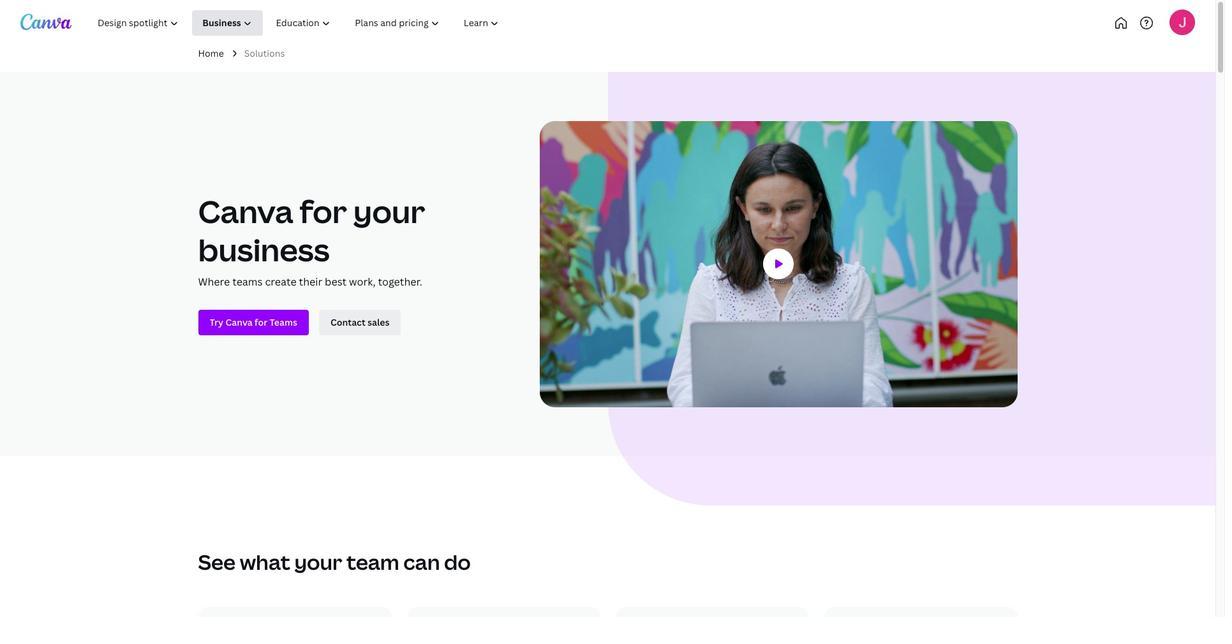 Task type: locate. For each thing, give the bounding box(es) containing it.
work,
[[349, 275, 376, 289]]

what
[[240, 549, 290, 577]]

canva for your business where teams create their best work, together.
[[198, 191, 425, 289]]

can
[[404, 549, 440, 577]]

0 vertical spatial your
[[353, 191, 425, 233]]

team
[[347, 549, 399, 577]]

1 horizontal spatial your
[[353, 191, 425, 233]]

your
[[353, 191, 425, 233], [295, 549, 343, 577]]

1 vertical spatial your
[[295, 549, 343, 577]]

your inside canva for your business where teams create their best work, together.
[[353, 191, 425, 233]]

your for what
[[295, 549, 343, 577]]

teams
[[232, 275, 263, 289]]

canva
[[198, 191, 293, 233]]

0 horizontal spatial your
[[295, 549, 343, 577]]

their
[[299, 275, 323, 289]]

do
[[444, 549, 471, 577]]

together.
[[378, 275, 422, 289]]

for
[[300, 191, 347, 233]]



Task type: vqa. For each thing, say whether or not it's contained in the screenshot.
HOME
yes



Task type: describe. For each thing, give the bounding box(es) containing it.
home
[[198, 47, 224, 59]]

create
[[265, 275, 297, 289]]

top level navigation element
[[87, 10, 554, 36]]

your for for
[[353, 191, 425, 233]]

see
[[198, 549, 236, 577]]

business
[[198, 229, 330, 271]]

best
[[325, 275, 347, 289]]

solutions
[[244, 47, 285, 59]]

see what your team can do
[[198, 549, 471, 577]]

home link
[[198, 47, 224, 61]]

where
[[198, 275, 230, 289]]



